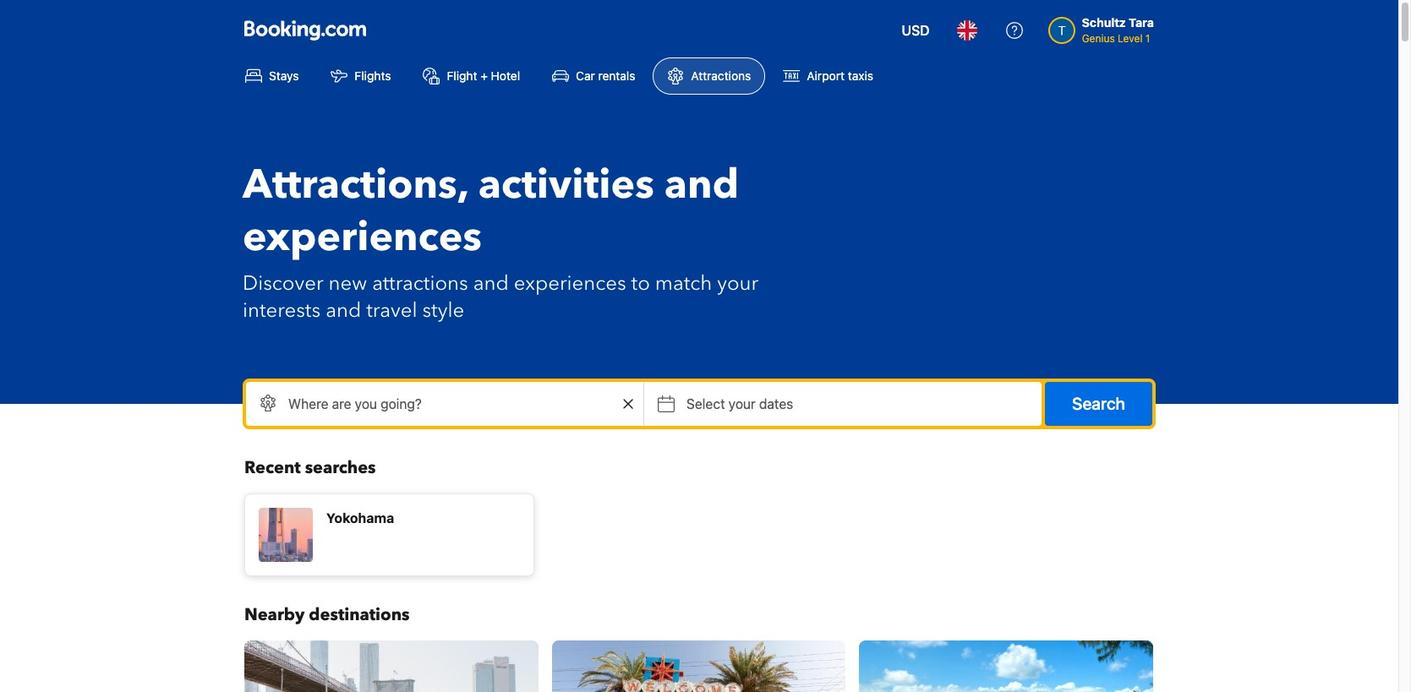 Task type: locate. For each thing, give the bounding box(es) containing it.
flight + hotel
[[447, 68, 520, 83]]

your inside attractions, activities and experiences discover new attractions and experiences to match your interests and travel style
[[717, 270, 759, 298]]

recent searches
[[244, 457, 376, 479]]

your
[[717, 270, 759, 298], [729, 397, 756, 412]]

select
[[687, 397, 725, 412]]

your right match
[[717, 270, 759, 298]]

airport taxis
[[807, 68, 873, 83]]

discover
[[243, 270, 323, 298]]

match
[[655, 270, 712, 298]]

style
[[422, 297, 464, 325]]

0 vertical spatial your
[[717, 270, 759, 298]]

attractions, activities and experiences discover new attractions and experiences to match your interests and travel style
[[243, 157, 759, 325]]

your account menu schultz tara genius level 1 element
[[1048, 8, 1161, 47]]

and
[[664, 157, 739, 213], [473, 270, 509, 298], [326, 297, 361, 325]]

recent
[[244, 457, 301, 479]]

rentals
[[598, 68, 635, 83]]

your left dates
[[729, 397, 756, 412]]

flight + hotel link
[[409, 57, 534, 95]]

0 horizontal spatial and
[[326, 297, 361, 325]]

dates
[[759, 397, 793, 412]]

search
[[1072, 394, 1125, 413]]

0 vertical spatial experiences
[[243, 210, 482, 266]]

0 horizontal spatial experiences
[[243, 210, 482, 266]]

experiences left the to
[[514, 270, 626, 298]]

searches
[[305, 457, 376, 479]]

usd button
[[892, 10, 940, 51]]

new york image
[[244, 641, 538, 693]]

car rentals
[[576, 68, 635, 83]]

schultz
[[1082, 15, 1126, 30]]

usd
[[902, 23, 930, 38]]

destinations
[[309, 604, 410, 627]]

travel
[[366, 297, 417, 325]]

experiences
[[243, 210, 482, 266], [514, 270, 626, 298]]

car
[[576, 68, 595, 83]]

1
[[1146, 32, 1150, 45]]

flights link
[[317, 57, 405, 95]]

1 horizontal spatial experiences
[[514, 270, 626, 298]]

stays link
[[231, 57, 313, 95]]

hotel
[[491, 68, 520, 83]]

airport
[[807, 68, 845, 83]]

1 horizontal spatial and
[[473, 270, 509, 298]]

booking.com image
[[244, 20, 366, 41]]

nearby
[[244, 604, 305, 627]]

Where are you going? search field
[[246, 382, 643, 426]]

taxis
[[848, 68, 873, 83]]

key west image
[[859, 641, 1153, 693]]

experiences up new
[[243, 210, 482, 266]]



Task type: describe. For each thing, give the bounding box(es) containing it.
attractions
[[691, 68, 751, 83]]

to
[[631, 270, 650, 298]]

search button
[[1045, 382, 1152, 426]]

attractions link
[[653, 57, 766, 95]]

2 horizontal spatial and
[[664, 157, 739, 213]]

yokohama link
[[244, 494, 534, 577]]

interests
[[243, 297, 321, 325]]

schultz tara genius level 1
[[1082, 15, 1154, 45]]

activities
[[478, 157, 654, 213]]

genius
[[1082, 32, 1115, 45]]

nearby destinations
[[244, 604, 410, 627]]

attractions
[[372, 270, 468, 298]]

level
[[1118, 32, 1143, 45]]

1 vertical spatial experiences
[[514, 270, 626, 298]]

+
[[480, 68, 488, 83]]

flights
[[355, 68, 391, 83]]

1 vertical spatial your
[[729, 397, 756, 412]]

tara
[[1129, 15, 1154, 30]]

new
[[329, 270, 367, 298]]

attractions,
[[243, 157, 468, 213]]

car rentals link
[[538, 57, 650, 95]]

las vegas image
[[552, 641, 846, 693]]

yokohama
[[326, 511, 394, 526]]

stays
[[269, 68, 299, 83]]

select your dates
[[687, 397, 793, 412]]

airport taxis link
[[769, 57, 888, 95]]

flight
[[447, 68, 477, 83]]



Task type: vqa. For each thing, say whether or not it's contained in the screenshot.
Lat
no



